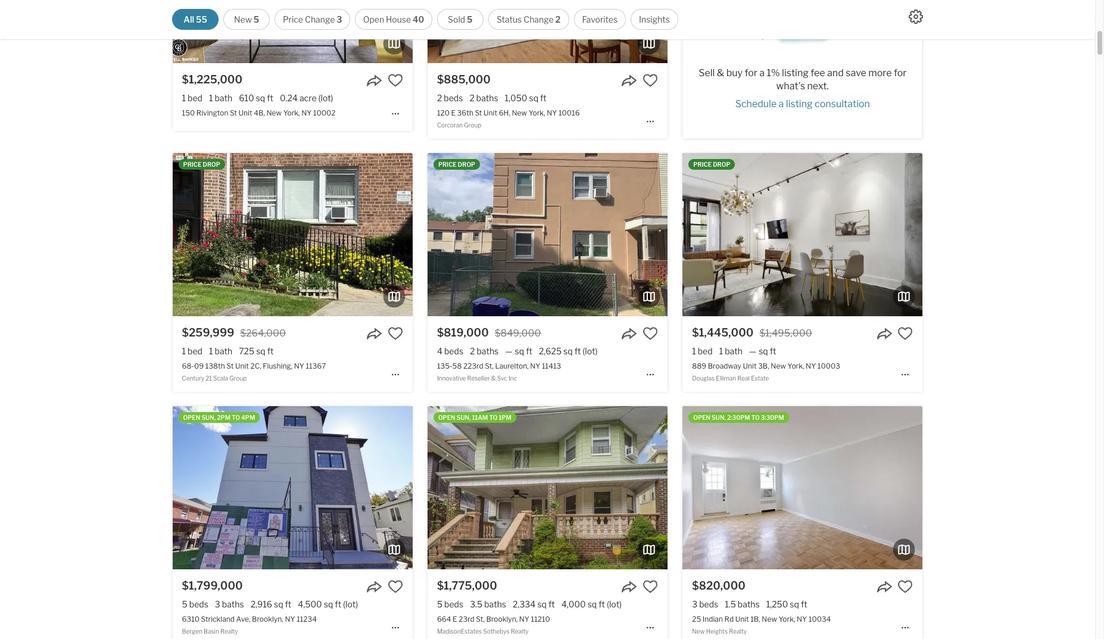 Task type: vqa. For each thing, say whether or not it's contained in the screenshot.
Favorites 'option'
yes



Task type: locate. For each thing, give the bounding box(es) containing it.
change for 3
[[305, 14, 335, 24]]

sell & buy for a 1% listing fee and save more for what's next.
[[699, 67, 907, 92]]

2 horizontal spatial price
[[694, 161, 712, 168]]

$819,000 $849,000
[[437, 327, 541, 339]]

(lot) right 4,000
[[607, 600, 622, 610]]

baths up 1b,
[[738, 600, 760, 610]]

1 bath for $1,225,000
[[209, 93, 233, 103]]

6310 strickland ave, brooklyn, ny 11234 bergen basin realty
[[182, 615, 317, 635]]

1 horizontal spatial change
[[524, 14, 554, 24]]

photo of 664 e 23rd st, brooklyn, ny 11210 image
[[188, 407, 428, 570], [428, 407, 668, 570], [668, 407, 908, 570]]

0 horizontal spatial open
[[183, 414, 200, 422]]

21
[[206, 375, 212, 382]]

open left 11am in the bottom of the page
[[438, 414, 456, 422]]

baths
[[477, 93, 499, 103], [477, 346, 499, 357], [222, 600, 244, 610], [485, 600, 507, 610], [738, 600, 760, 610]]

135-58 223rd st, laurelton, ny 11413 innovative reseller & svc inc
[[437, 361, 561, 382]]

2 horizontal spatial open
[[694, 414, 711, 422]]

1 horizontal spatial price
[[438, 161, 457, 168]]

0 horizontal spatial group
[[230, 375, 247, 382]]

for
[[745, 67, 758, 79], [894, 67, 907, 79]]

0 vertical spatial st,
[[485, 361, 494, 370]]

0 vertical spatial e
[[451, 108, 456, 117]]

drop for $819,000
[[458, 161, 476, 168]]

5 beds for $1,799,000
[[182, 600, 208, 610]]

1 change from the left
[[305, 14, 335, 24]]

st, right 223rd
[[485, 361, 494, 370]]

beds
[[444, 93, 463, 103], [445, 346, 464, 357], [189, 600, 208, 610], [445, 600, 464, 610], [700, 600, 719, 610]]

favorite button checkbox for $1,775,000
[[643, 579, 658, 595]]

all 55
[[184, 14, 207, 24]]

1 horizontal spatial &
[[717, 67, 725, 79]]

2 horizontal spatial drop
[[713, 161, 731, 168]]

Price Change radio
[[275, 9, 351, 30]]

3 to from the left
[[752, 414, 760, 422]]

3 photo of 135-58 223rd st, laurelton, ny 11413 image from the left
[[668, 153, 908, 317]]

2 price from the left
[[438, 161, 457, 168]]

3 photo of 25 indian rd unit 1b, new york, ny 10034 image from the left
[[923, 407, 1105, 570]]

beds up indian
[[700, 600, 719, 610]]

bed up 889
[[698, 346, 713, 357]]

photo of 68-09 138th st unit 2c, flushing, ny 11367 image
[[0, 153, 173, 317], [173, 153, 413, 317], [413, 153, 653, 317]]

st right the 36th
[[475, 108, 482, 117]]

1 horizontal spatial favorite button checkbox
[[898, 579, 914, 595]]

beds up 664
[[445, 600, 464, 610]]

& left svc
[[491, 375, 496, 382]]

2 photo of 6310 strickland ave, brooklyn, ny 11234 image from the left
[[173, 407, 413, 570]]

0 vertical spatial &
[[717, 67, 725, 79]]

1 5 beds from the left
[[182, 600, 208, 610]]

favorite button checkbox
[[388, 73, 403, 88], [898, 579, 914, 595]]

madisonestates
[[437, 628, 482, 635]]

photo of 135-58 223rd st, laurelton, ny 11413 image
[[188, 153, 428, 317], [428, 153, 668, 317], [668, 153, 908, 317]]

favorite button image
[[388, 73, 403, 88], [643, 326, 658, 342], [898, 326, 914, 342], [898, 579, 914, 595]]

for right buy
[[745, 67, 758, 79]]

2 horizontal spatial realty
[[729, 628, 747, 635]]

sq up 3b,
[[759, 346, 769, 357]]

1 open from the left
[[183, 414, 200, 422]]

3 price from the left
[[694, 161, 712, 168]]

1 horizontal spatial 5 beds
[[437, 600, 464, 610]]

0 vertical spatial group
[[464, 121, 482, 128]]

0 horizontal spatial st,
[[476, 615, 485, 624]]

a down what's
[[779, 98, 784, 110]]

ft up 150 rivington st unit 4b, new york, ny 10002
[[267, 93, 273, 103]]

st, inside 135-58 223rd st, laurelton, ny 11413 innovative reseller & svc inc
[[485, 361, 494, 370]]

to
[[232, 414, 240, 422], [490, 414, 498, 422], [752, 414, 760, 422]]

change right "price"
[[305, 14, 335, 24]]

2 brooklyn, from the left
[[486, 615, 518, 624]]

1 horizontal spatial open
[[438, 414, 456, 422]]

3 photo of 6310 strickland ave, brooklyn, ny 11234 image from the left
[[413, 407, 653, 570]]

baths left 1,050
[[477, 93, 499, 103]]

1 bed up 68-
[[182, 346, 203, 357]]

e for $885,000
[[451, 108, 456, 117]]

ft left "4,500"
[[285, 600, 292, 610]]

— sq ft up laurelton,
[[505, 346, 533, 357]]

new 5
[[234, 14, 259, 24]]

0 horizontal spatial brooklyn,
[[252, 615, 284, 624]]

st inside 68-09 138th st unit 2c, flushing, ny 11367 century 21 scala group
[[227, 361, 234, 370]]

e inside 120 e 36th st unit 6h, new york, ny 10016 corcoran group
[[451, 108, 456, 117]]

1 bath
[[209, 93, 233, 103], [209, 346, 233, 357], [720, 346, 743, 357]]

3 photo of 120 e 36th st unit 6h, new york, ny 10016 image from the left
[[668, 0, 908, 63]]

1 horizontal spatial realty
[[511, 628, 529, 635]]

3 photo of 150 rivington st unit 4b, new york, ny 10002 image from the left
[[413, 0, 653, 63]]

photo of 6310 strickland ave, brooklyn, ny 11234 image
[[0, 407, 173, 570], [173, 407, 413, 570], [413, 407, 653, 570]]

change inside status change radio
[[524, 14, 554, 24]]

0 vertical spatial a
[[760, 67, 765, 79]]

(lot) right '2,625'
[[583, 346, 598, 357]]

1 photo of 150 rivington st unit 4b, new york, ny 10002 image from the left
[[0, 0, 173, 63]]

4b,
[[254, 108, 265, 117]]

$1,799,000
[[182, 580, 243, 593]]

4pm
[[241, 414, 255, 422]]

listing down what's
[[786, 98, 813, 110]]

price drop
[[183, 161, 220, 168], [438, 161, 476, 168], [694, 161, 731, 168]]

ny left 10034
[[797, 615, 808, 624]]

2 baths up 223rd
[[470, 346, 499, 357]]

1 horizontal spatial drop
[[458, 161, 476, 168]]

1 drop from the left
[[203, 161, 220, 168]]

1 bed for $259,999
[[182, 346, 203, 357]]

3 open from the left
[[694, 414, 711, 422]]

sun, left '2pm'
[[202, 414, 216, 422]]

0 horizontal spatial price
[[183, 161, 202, 168]]

bath for $1,445,000
[[725, 346, 743, 357]]

st inside 120 e 36th st unit 6h, new york, ny 10016 corcoran group
[[475, 108, 482, 117]]

3 sun, from the left
[[712, 414, 726, 422]]

3b,
[[759, 361, 770, 370]]

(lot) for $1,799,000
[[343, 600, 358, 610]]

save
[[846, 67, 867, 79]]

— sq ft up 3b,
[[750, 346, 777, 357]]

group right scala
[[230, 375, 247, 382]]

acre
[[300, 93, 317, 103]]

2 baths for $819,000
[[470, 346, 499, 357]]

unit up real
[[743, 361, 757, 370]]

664
[[437, 615, 451, 624]]

1 photo of 25 indian rd unit 1b, new york, ny 10034 image from the left
[[443, 407, 683, 570]]

favorite button image for $820,000
[[898, 579, 914, 595]]

ft up flushing, in the left of the page
[[267, 346, 274, 357]]

2 photo of 25 indian rd unit 1b, new york, ny 10034 image from the left
[[683, 407, 923, 570]]

1 horizontal spatial for
[[894, 67, 907, 79]]

st
[[230, 108, 237, 117], [475, 108, 482, 117], [227, 361, 234, 370]]

bergen
[[182, 628, 202, 635]]

photo of 120 e 36th st unit 6h, new york, ny 10016 image
[[188, 0, 428, 63], [428, 0, 668, 63], [668, 0, 908, 63]]

realty down the strickland on the left
[[220, 628, 238, 635]]

corcoran
[[437, 121, 463, 128]]

st, right 23rd
[[476, 615, 485, 624]]

st,
[[485, 361, 494, 370], [476, 615, 485, 624]]

1 vertical spatial &
[[491, 375, 496, 382]]

sq
[[256, 93, 265, 103], [529, 93, 539, 103], [256, 346, 266, 357], [515, 346, 524, 357], [564, 346, 573, 357], [759, 346, 769, 357], [274, 600, 283, 610], [324, 600, 333, 610], [538, 600, 547, 610], [588, 600, 597, 610], [790, 600, 800, 610]]

ny
[[302, 108, 312, 117], [547, 108, 557, 117], [294, 361, 304, 370], [530, 361, 541, 370], [806, 361, 816, 370], [285, 615, 295, 624], [519, 615, 530, 624], [797, 615, 808, 624]]

option group
[[172, 9, 679, 30]]

estate
[[751, 375, 770, 382]]

sq right 1,050
[[529, 93, 539, 103]]

— up laurelton,
[[505, 346, 513, 357]]

bath up the rivington
[[215, 93, 233, 103]]

1 horizontal spatial —
[[750, 346, 757, 357]]

bath up 138th
[[215, 346, 233, 357]]

&
[[717, 67, 725, 79], [491, 375, 496, 382]]

1 photo of 664 e 23rd st, brooklyn, ny 11210 image from the left
[[188, 407, 428, 570]]

basin
[[204, 628, 219, 635]]

2 change from the left
[[524, 14, 554, 24]]

unit left the 2c,
[[235, 361, 249, 370]]

5 right sold
[[467, 14, 473, 24]]

0 horizontal spatial drop
[[203, 161, 220, 168]]

$264,000
[[240, 328, 286, 339]]

3 for 3 baths
[[215, 600, 220, 610]]

3 price drop from the left
[[694, 161, 731, 168]]

ny inside 664 e 23rd st, brooklyn, ny 11210 madisonestates sothebys realty
[[519, 615, 530, 624]]

price drop for $1,445,000
[[694, 161, 731, 168]]

ft up 11210
[[549, 600, 555, 610]]

york, inside 120 e 36th st unit 6h, new york, ny 10016 corcoran group
[[529, 108, 546, 117]]

1 horizontal spatial group
[[464, 121, 482, 128]]

1 vertical spatial a
[[779, 98, 784, 110]]

open left 2:30pm
[[694, 414, 711, 422]]

1 bed up 889
[[693, 346, 713, 357]]

favorite button image for $819,000
[[643, 326, 658, 342]]

for right "more"
[[894, 67, 907, 79]]

5 beds for $1,775,000
[[437, 600, 464, 610]]

1 to from the left
[[232, 414, 240, 422]]

favorite button checkbox for $259,999
[[388, 326, 403, 342]]

e
[[451, 108, 456, 117], [453, 615, 457, 624]]

brooklyn, inside 6310 strickland ave, brooklyn, ny 11234 bergen basin realty
[[252, 615, 284, 624]]

(lot)
[[319, 93, 333, 103], [583, 346, 598, 357], [343, 600, 358, 610], [607, 600, 622, 610]]

— sq ft for $819,000
[[505, 346, 533, 357]]

3.5
[[470, 600, 483, 610]]

indian
[[703, 615, 723, 624]]

favorite button checkbox for $1,225,000
[[388, 73, 403, 88]]

5 beds up 664
[[437, 600, 464, 610]]

3 drop from the left
[[713, 161, 731, 168]]

favorite button image for $1,225,000
[[388, 73, 403, 88]]

favorite button checkbox
[[643, 73, 658, 88], [388, 326, 403, 342], [643, 326, 658, 342], [898, 326, 914, 342], [388, 579, 403, 595], [643, 579, 658, 595]]

ft left '2,625'
[[526, 346, 533, 357]]

baths right the 3.5
[[485, 600, 507, 610]]

0 horizontal spatial 5 beds
[[182, 600, 208, 610]]

unit
[[239, 108, 252, 117], [484, 108, 498, 117], [235, 361, 249, 370], [743, 361, 757, 370], [736, 615, 749, 624]]

new right 3b,
[[771, 361, 787, 370]]

1 vertical spatial st,
[[476, 615, 485, 624]]

favorite button image
[[643, 73, 658, 88], [388, 326, 403, 342], [388, 579, 403, 595], [643, 579, 658, 595]]

sell
[[699, 67, 715, 79]]

2,334
[[513, 600, 536, 610]]

scala
[[213, 375, 228, 382]]

sq right 1,250
[[790, 600, 800, 610]]

0 horizontal spatial price drop
[[183, 161, 220, 168]]

a left 1%
[[760, 67, 765, 79]]

ny left 10003
[[806, 361, 816, 370]]

55
[[196, 14, 207, 24]]

price
[[183, 161, 202, 168], [438, 161, 457, 168], [694, 161, 712, 168]]

2 5 beds from the left
[[437, 600, 464, 610]]

0 vertical spatial 2 baths
[[470, 93, 499, 103]]

2 baths up the 36th
[[470, 93, 499, 103]]

1.5 baths
[[725, 600, 760, 610]]

listing up what's
[[782, 67, 809, 79]]

fee
[[811, 67, 826, 79]]

5 beds up 6310
[[182, 600, 208, 610]]

beds for $1,799,000
[[189, 600, 208, 610]]

to right 2:30pm
[[752, 414, 760, 422]]

1
[[182, 93, 186, 103], [209, 93, 213, 103], [182, 346, 186, 357], [209, 346, 213, 357], [693, 346, 696, 357], [720, 346, 723, 357]]

new
[[234, 14, 252, 24], [267, 108, 282, 117], [512, 108, 527, 117], [771, 361, 787, 370], [762, 615, 778, 624], [693, 628, 705, 635]]

unit inside 120 e 36th st unit 6h, new york, ny 10016 corcoran group
[[484, 108, 498, 117]]

610
[[239, 93, 254, 103]]

favorites
[[582, 14, 618, 24]]

2 for from the left
[[894, 67, 907, 79]]

1 price from the left
[[183, 161, 202, 168]]

0 horizontal spatial 3
[[215, 600, 220, 610]]

3 photo of 664 e 23rd st, brooklyn, ny 11210 image from the left
[[668, 407, 908, 570]]

Sold radio
[[437, 9, 484, 30]]

1 vertical spatial 2 baths
[[470, 346, 499, 357]]

1 — sq ft from the left
[[505, 346, 533, 357]]

2 baths for $885,000
[[470, 93, 499, 103]]

1 vertical spatial e
[[453, 615, 457, 624]]

2 inside status change radio
[[556, 14, 561, 24]]

st, inside 664 e 23rd st, brooklyn, ny 11210 madisonestates sothebys realty
[[476, 615, 485, 624]]

sun, for $1,775,000
[[457, 414, 471, 422]]

1 bath up the rivington
[[209, 93, 233, 103]]

1 vertical spatial favorite button checkbox
[[898, 579, 914, 595]]

ny down "2,334"
[[519, 615, 530, 624]]

0 horizontal spatial favorite button checkbox
[[388, 73, 403, 88]]

3 realty from the left
[[729, 628, 747, 635]]

realty right sothebys
[[511, 628, 529, 635]]

0 horizontal spatial realty
[[220, 628, 238, 635]]

2 — sq ft from the left
[[750, 346, 777, 357]]

a
[[760, 67, 765, 79], [779, 98, 784, 110]]

2 — from the left
[[750, 346, 757, 357]]

brooklyn, up sothebys
[[486, 615, 518, 624]]

schedule
[[736, 98, 777, 110]]

11210
[[531, 615, 550, 624]]

223rd
[[464, 361, 484, 370]]

listing
[[782, 67, 809, 79], [786, 98, 813, 110]]

ny left "11413"
[[530, 361, 541, 370]]

0 horizontal spatial to
[[232, 414, 240, 422]]

svc
[[497, 375, 508, 382]]

change inside price change option
[[305, 14, 335, 24]]

2 left favorites
[[556, 14, 561, 24]]

photo of 889 broadway unit 3b, new york, ny 10003 image
[[443, 153, 683, 317], [683, 153, 923, 317], [923, 153, 1105, 317]]

open left '2pm'
[[183, 414, 200, 422]]

drop
[[203, 161, 220, 168], [458, 161, 476, 168], [713, 161, 731, 168]]

725 sq ft
[[239, 346, 274, 357]]

3 beds
[[693, 600, 719, 610]]

1 horizontal spatial — sq ft
[[750, 346, 777, 357]]

5 beds
[[182, 600, 208, 610], [437, 600, 464, 610]]

1 horizontal spatial price drop
[[438, 161, 476, 168]]

1 vertical spatial listing
[[786, 98, 813, 110]]

5 left "price"
[[254, 14, 259, 24]]

3 up 25
[[693, 600, 698, 610]]

brooklyn, down 2,916 sq ft
[[252, 615, 284, 624]]

york, down 1,250 sq ft
[[779, 615, 796, 624]]

1 brooklyn, from the left
[[252, 615, 284, 624]]

open house 40
[[363, 14, 424, 24]]

& right sell
[[717, 67, 725, 79]]

2 realty from the left
[[511, 628, 529, 635]]

change
[[305, 14, 335, 24], [524, 14, 554, 24]]

new down 1,050
[[512, 108, 527, 117]]

2 photo of 135-58 223rd st, laurelton, ny 11413 image from the left
[[428, 153, 668, 317]]

11367
[[306, 361, 326, 370]]

1 bed
[[182, 93, 203, 103], [182, 346, 203, 357], [693, 346, 713, 357]]

5 inside sold option
[[467, 14, 473, 24]]

1 horizontal spatial sun,
[[457, 414, 471, 422]]

1 horizontal spatial brooklyn,
[[486, 615, 518, 624]]

4 beds
[[437, 346, 464, 357]]

— down the $1,445,000 $1,495,000
[[750, 346, 757, 357]]

ft
[[267, 93, 273, 103], [540, 93, 547, 103], [267, 346, 274, 357], [526, 346, 533, 357], [575, 346, 581, 357], [770, 346, 777, 357], [285, 600, 292, 610], [335, 600, 341, 610], [549, 600, 555, 610], [599, 600, 605, 610], [801, 600, 808, 610]]

favorite button image for $1,445,000
[[898, 326, 914, 342]]

e inside 664 e 23rd st, brooklyn, ny 11210 madisonestates sothebys realty
[[453, 615, 457, 624]]

favorite button checkbox for $885,000
[[643, 73, 658, 88]]

photo of 150 rivington st unit 4b, new york, ny 10002 image
[[0, 0, 173, 63], [173, 0, 413, 63], [413, 0, 653, 63]]

baths up ave,
[[222, 600, 244, 610]]

1 horizontal spatial 3
[[337, 14, 342, 24]]

2 to from the left
[[490, 414, 498, 422]]

status change 2
[[497, 14, 561, 24]]

1 realty from the left
[[220, 628, 238, 635]]

1 up broadway
[[720, 346, 723, 357]]

2:30pm
[[728, 414, 751, 422]]

4,500
[[298, 600, 322, 610]]

1 sun, from the left
[[202, 414, 216, 422]]

baths for $885,000
[[477, 93, 499, 103]]

ft right 1,050
[[540, 93, 547, 103]]

0 horizontal spatial —
[[505, 346, 513, 357]]

sun, left 2:30pm
[[712, 414, 726, 422]]

realty
[[220, 628, 238, 635], [511, 628, 529, 635], [729, 628, 747, 635]]

3:30pm
[[761, 414, 785, 422]]

664 e 23rd st, brooklyn, ny 11210 madisonestates sothebys realty
[[437, 615, 550, 635]]

2 horizontal spatial sun,
[[712, 414, 726, 422]]

sun, for $820,000
[[712, 414, 726, 422]]

2 sun, from the left
[[457, 414, 471, 422]]

bed for $1,445,000
[[698, 346, 713, 357]]

2 open from the left
[[438, 414, 456, 422]]

2 horizontal spatial price drop
[[694, 161, 731, 168]]

photo of 25 indian rd unit 1b, new york, ny 10034 image
[[443, 407, 683, 570], [683, 407, 923, 570], [923, 407, 1105, 570]]

10034
[[809, 615, 831, 624]]

bath up broadway
[[725, 346, 743, 357]]

1 horizontal spatial st,
[[485, 361, 494, 370]]

1 up 150
[[182, 93, 186, 103]]

ft right 1,250
[[801, 600, 808, 610]]

10003
[[818, 361, 841, 370]]

ny inside 6310 strickland ave, brooklyn, ny 11234 bergen basin realty
[[285, 615, 295, 624]]

5
[[254, 14, 259, 24], [467, 14, 473, 24], [182, 600, 188, 610], [437, 600, 443, 610]]

— sq ft for $1,445,000
[[750, 346, 777, 357]]

0 vertical spatial listing
[[782, 67, 809, 79]]

drop for $259,999
[[203, 161, 220, 168]]

group down the 36th
[[464, 121, 482, 128]]

1 photo of 68-09 138th st unit 2c, flushing, ny 11367 image from the left
[[0, 153, 173, 317]]

1 price drop from the left
[[183, 161, 220, 168]]

2 horizontal spatial to
[[752, 414, 760, 422]]

$1,775,000
[[437, 580, 497, 593]]

11am
[[472, 414, 488, 422]]

1 horizontal spatial to
[[490, 414, 498, 422]]

unit right rd
[[736, 615, 749, 624]]

new right 1b,
[[762, 615, 778, 624]]

0 horizontal spatial &
[[491, 375, 496, 382]]

2 up 223rd
[[470, 346, 475, 357]]

baths for $819,000
[[477, 346, 499, 357]]

group inside 120 e 36th st unit 6h, new york, ny 10016 corcoran group
[[464, 121, 482, 128]]

ny left 10016
[[547, 108, 557, 117]]

1 bath up broadway
[[720, 346, 743, 357]]

beds for $819,000
[[445, 346, 464, 357]]

0 vertical spatial favorite button checkbox
[[388, 73, 403, 88]]

1 — from the left
[[505, 346, 513, 357]]

listing inside the sell & buy for a 1% listing fee and save more for what's next.
[[782, 67, 809, 79]]

open sun, 11am to 1pm
[[438, 414, 512, 422]]

— sq ft
[[505, 346, 533, 357], [750, 346, 777, 357]]

unit inside "889 broadway unit 3b, new york, ny 10003 douglas elliman real estate"
[[743, 361, 757, 370]]

0 horizontal spatial — sq ft
[[505, 346, 533, 357]]

2 drop from the left
[[458, 161, 476, 168]]

open
[[363, 14, 384, 24]]

new inside "889 broadway unit 3b, new york, ny 10003 douglas elliman real estate"
[[771, 361, 787, 370]]

baths for $1,775,000
[[485, 600, 507, 610]]

unit left 6h,
[[484, 108, 498, 117]]

change right the status
[[524, 14, 554, 24]]

0 horizontal spatial a
[[760, 67, 765, 79]]

realty inside 6310 strickland ave, brooklyn, ny 11234 bergen basin realty
[[220, 628, 238, 635]]

option group containing all
[[172, 9, 679, 30]]

1 vertical spatial group
[[230, 375, 247, 382]]

2 price drop from the left
[[438, 161, 476, 168]]

0 horizontal spatial change
[[305, 14, 335, 24]]

e right 120
[[451, 108, 456, 117]]

1 up 889
[[693, 346, 696, 357]]

2 horizontal spatial 3
[[693, 600, 698, 610]]

0 horizontal spatial sun,
[[202, 414, 216, 422]]

ft right 4,000
[[599, 600, 605, 610]]

york, right 3b,
[[788, 361, 805, 370]]

0 horizontal spatial for
[[745, 67, 758, 79]]



Task type: describe. For each thing, give the bounding box(es) containing it.
sq up laurelton,
[[515, 346, 524, 357]]

6310
[[182, 615, 200, 624]]

unit inside 25 indian rd unit 1b, new york, ny 10034 new heights realty
[[736, 615, 749, 624]]

sun, for $1,799,000
[[202, 414, 216, 422]]

unit left 4b,
[[239, 108, 252, 117]]

schedule a listing consultation
[[736, 98, 871, 110]]

status
[[497, 14, 522, 24]]

1 bath for $259,999
[[209, 346, 233, 357]]

6h,
[[499, 108, 511, 117]]

1 bed for $1,445,000
[[693, 346, 713, 357]]

favorite button image for $1,799,000
[[388, 579, 403, 595]]

ft right '2,625'
[[575, 346, 581, 357]]

5 up 6310
[[182, 600, 188, 610]]

baths for $1,799,000
[[222, 600, 244, 610]]

ny inside 135-58 223rd st, laurelton, ny 11413 innovative reseller & svc inc
[[530, 361, 541, 370]]

heights
[[707, 628, 728, 635]]

a inside the sell & buy for a 1% listing fee and save more for what's next.
[[760, 67, 765, 79]]

1 for from the left
[[745, 67, 758, 79]]

2 photo of 664 e 23rd st, brooklyn, ny 11210 image from the left
[[428, 407, 668, 570]]

1b,
[[751, 615, 761, 624]]

to for $820,000
[[752, 414, 760, 422]]

new down 25
[[693, 628, 705, 635]]

innovative
[[437, 375, 466, 382]]

2,916
[[251, 600, 272, 610]]

st for $259,999
[[227, 361, 234, 370]]

price
[[283, 14, 303, 24]]

price change 3
[[283, 14, 342, 24]]

bath for $1,225,000
[[215, 93, 233, 103]]

inc
[[509, 375, 517, 382]]

Open House radio
[[355, 9, 432, 30]]

price for $819,000
[[438, 161, 457, 168]]

$1,445,000 $1,495,000
[[693, 327, 813, 339]]

— for $1,445,000
[[750, 346, 757, 357]]

beds for $885,000
[[444, 93, 463, 103]]

sold
[[448, 14, 465, 24]]

1 photo of 120 e 36th st unit 6h, new york, ny 10016 image from the left
[[188, 0, 428, 63]]

favorite button checkbox for $820,000
[[898, 579, 914, 595]]

3 photo of 68-09 138th st unit 2c, flushing, ny 11367 image from the left
[[413, 153, 653, 317]]

sold 5
[[448, 14, 473, 24]]

& inside 135-58 223rd st, laurelton, ny 11413 innovative reseller & svc inc
[[491, 375, 496, 382]]

sq right 4,000
[[588, 600, 597, 610]]

price drop for $819,000
[[438, 161, 476, 168]]

favorite button image for $885,000
[[643, 73, 658, 88]]

an image of a house image
[[744, 0, 863, 45]]

610 sq ft
[[239, 93, 273, 103]]

1 photo of 889 broadway unit 3b, new york, ny 10003 image from the left
[[443, 153, 683, 317]]

11413
[[542, 361, 561, 370]]

baths for $820,000
[[738, 600, 760, 610]]

sq right 610
[[256, 93, 265, 103]]

ny inside 25 indian rd unit 1b, new york, ny 10034 new heights realty
[[797, 615, 808, 624]]

889 broadway unit 3b, new york, ny 10003 douglas elliman real estate
[[693, 361, 841, 382]]

sq up 11210
[[538, 600, 547, 610]]

4,000
[[562, 600, 586, 610]]

ft right "4,500"
[[335, 600, 341, 610]]

drop for $1,445,000
[[713, 161, 731, 168]]

favorite button checkbox for $819,000
[[643, 326, 658, 342]]

favorite button checkbox for $1,445,000
[[898, 326, 914, 342]]

beds for $820,000
[[700, 600, 719, 610]]

new right 4b,
[[267, 108, 282, 117]]

favorite button checkbox for $1,799,000
[[388, 579, 403, 595]]

1 photo of 6310 strickland ave, brooklyn, ny 11234 image from the left
[[0, 407, 173, 570]]

— for $819,000
[[505, 346, 513, 357]]

group inside 68-09 138th st unit 2c, flushing, ny 11367 century 21 scala group
[[230, 375, 247, 382]]

rd
[[725, 615, 734, 624]]

3 for 3 beds
[[693, 600, 698, 610]]

consultation
[[815, 98, 871, 110]]

open sun, 2pm to 4pm
[[183, 414, 255, 422]]

york, inside 25 indian rd unit 1b, new york, ny 10034 new heights realty
[[779, 615, 796, 624]]

price for $259,999
[[183, 161, 202, 168]]

1 horizontal spatial a
[[779, 98, 784, 110]]

Favorites radio
[[574, 9, 626, 30]]

2 up the 36th
[[470, 93, 475, 103]]

0.24 acre (lot)
[[280, 93, 333, 103]]

$1,445,000
[[693, 327, 754, 339]]

price drop for $259,999
[[183, 161, 220, 168]]

more
[[869, 67, 892, 79]]

century
[[182, 375, 204, 382]]

ny inside 68-09 138th st unit 2c, flushing, ny 11367 century 21 scala group
[[294, 361, 304, 370]]

ny down "0.24 acre (lot)"
[[302, 108, 312, 117]]

(lot) for $819,000
[[583, 346, 598, 357]]

2,916 sq ft
[[251, 600, 292, 610]]

realty inside 664 e 23rd st, brooklyn, ny 11210 madisonestates sothebys realty
[[511, 628, 529, 635]]

open sun, 2:30pm to 3:30pm
[[694, 414, 785, 422]]

favorite button image for $259,999
[[388, 326, 403, 342]]

new inside 120 e 36th st unit 6h, new york, ny 10016 corcoran group
[[512, 108, 527, 117]]

st right the rivington
[[230, 108, 237, 117]]

open for $1,775,000
[[438, 414, 456, 422]]

138th
[[205, 361, 225, 370]]

sq right the 725
[[256, 346, 266, 357]]

bed for $1,225,000
[[188, 93, 203, 103]]

1,050 sq ft
[[505, 93, 547, 103]]

4
[[437, 346, 443, 357]]

3.5 baths
[[470, 600, 507, 610]]

st, for $819,000
[[485, 361, 494, 370]]

2pm
[[217, 414, 231, 422]]

open for $820,000
[[694, 414, 711, 422]]

68-09 138th st unit 2c, flushing, ny 11367 century 21 scala group
[[182, 361, 326, 382]]

58
[[453, 361, 462, 370]]

2,334 sq ft
[[513, 600, 555, 610]]

Status Change radio
[[488, 9, 569, 30]]

11234
[[297, 615, 317, 624]]

change for 2
[[524, 14, 554, 24]]

bed for $259,999
[[188, 346, 203, 357]]

2c,
[[251, 361, 261, 370]]

$819,000
[[437, 327, 489, 339]]

$820,000
[[693, 580, 746, 593]]

(lot) up 10002
[[319, 93, 333, 103]]

40
[[413, 14, 424, 24]]

favorite button image for $1,775,000
[[643, 579, 658, 595]]

house
[[386, 14, 411, 24]]

1,050
[[505, 93, 528, 103]]

1 bath for $1,445,000
[[720, 346, 743, 357]]

120 e 36th st unit 6h, new york, ny 10016 corcoran group
[[437, 108, 580, 128]]

$849,000
[[495, 328, 541, 339]]

bath for $259,999
[[215, 346, 233, 357]]

st, for $1,775,000
[[476, 615, 485, 624]]

2,625
[[539, 346, 562, 357]]

Insights radio
[[631, 9, 679, 30]]

889
[[693, 361, 707, 370]]

unit inside 68-09 138th st unit 2c, flushing, ny 11367 century 21 scala group
[[235, 361, 249, 370]]

1pm
[[499, 414, 512, 422]]

1 up 68-
[[182, 346, 186, 357]]

2 photo of 889 broadway unit 3b, new york, ny 10003 image from the left
[[683, 153, 923, 317]]

5 inside new option
[[254, 14, 259, 24]]

douglas
[[693, 375, 715, 382]]

(lot) for $1,775,000
[[607, 600, 622, 610]]

broadway
[[708, 361, 742, 370]]

23rd
[[459, 615, 475, 624]]

york, inside "889 broadway unit 3b, new york, ny 10003 douglas elliman real estate"
[[788, 361, 805, 370]]

to for $1,775,000
[[490, 414, 498, 422]]

2 beds
[[437, 93, 463, 103]]

New radio
[[224, 9, 270, 30]]

1,250 sq ft
[[767, 600, 808, 610]]

2,625 sq ft (lot)
[[539, 346, 598, 357]]

1 bed for $1,225,000
[[182, 93, 203, 103]]

rivington
[[197, 108, 228, 117]]

5 up 664
[[437, 600, 443, 610]]

st for $885,000
[[475, 108, 482, 117]]

realty inside 25 indian rd unit 1b, new york, ny 10034 new heights realty
[[729, 628, 747, 635]]

25 indian rd unit 1b, new york, ny 10034 new heights realty
[[693, 615, 831, 635]]

3 photo of 889 broadway unit 3b, new york, ny 10003 image from the left
[[923, 153, 1105, 317]]

sq right "4,500"
[[324, 600, 333, 610]]

strickland
[[201, 615, 235, 624]]

what's
[[777, 80, 806, 92]]

150 rivington st unit 4b, new york, ny 10002
[[182, 108, 336, 117]]

All radio
[[172, 9, 219, 30]]

insights
[[639, 14, 670, 24]]

e for $1,775,000
[[453, 615, 457, 624]]

york, down 0.24
[[283, 108, 300, 117]]

68-
[[182, 361, 194, 370]]

reseller
[[467, 375, 490, 382]]

sq right '2,625'
[[564, 346, 573, 357]]

& inside the sell & buy for a 1% listing fee and save more for what's next.
[[717, 67, 725, 79]]

2 photo of 120 e 36th st unit 6h, new york, ny 10016 image from the left
[[428, 0, 668, 63]]

sothebys
[[483, 628, 510, 635]]

ft up "889 broadway unit 3b, new york, ny 10003 douglas elliman real estate"
[[770, 346, 777, 357]]

2 photo of 68-09 138th st unit 2c, flushing, ny 11367 image from the left
[[173, 153, 413, 317]]

beds for $1,775,000
[[445, 600, 464, 610]]

120
[[437, 108, 450, 117]]

open for $1,799,000
[[183, 414, 200, 422]]

10016
[[559, 108, 580, 117]]

135-
[[437, 361, 453, 370]]

ave,
[[236, 615, 251, 624]]

ny inside 120 e 36th st unit 6h, new york, ny 10016 corcoran group
[[547, 108, 557, 117]]

sq right 2,916
[[274, 600, 283, 610]]

to for $1,799,000
[[232, 414, 240, 422]]

1%
[[767, 67, 780, 79]]

2 up 120
[[437, 93, 442, 103]]

$259,999 $264,000
[[182, 327, 286, 339]]

1 photo of 135-58 223rd st, laurelton, ny 11413 image from the left
[[188, 153, 428, 317]]

$259,999
[[182, 327, 234, 339]]

price for $1,445,000
[[694, 161, 712, 168]]

1 up 138th
[[209, 346, 213, 357]]

brooklyn, inside 664 e 23rd st, brooklyn, ny 11210 madisonestates sothebys realty
[[486, 615, 518, 624]]

3 baths
[[215, 600, 244, 610]]

new inside option
[[234, 14, 252, 24]]

725
[[239, 346, 255, 357]]

3 inside price change option
[[337, 14, 342, 24]]

ny inside "889 broadway unit 3b, new york, ny 10003 douglas elliman real estate"
[[806, 361, 816, 370]]

next.
[[808, 80, 829, 92]]

real
[[738, 375, 750, 382]]

2 photo of 150 rivington st unit 4b, new york, ny 10002 image from the left
[[173, 0, 413, 63]]

$1,225,000
[[182, 73, 243, 86]]

1 up the rivington
[[209, 93, 213, 103]]

elliman
[[716, 375, 737, 382]]

all
[[184, 14, 194, 24]]



